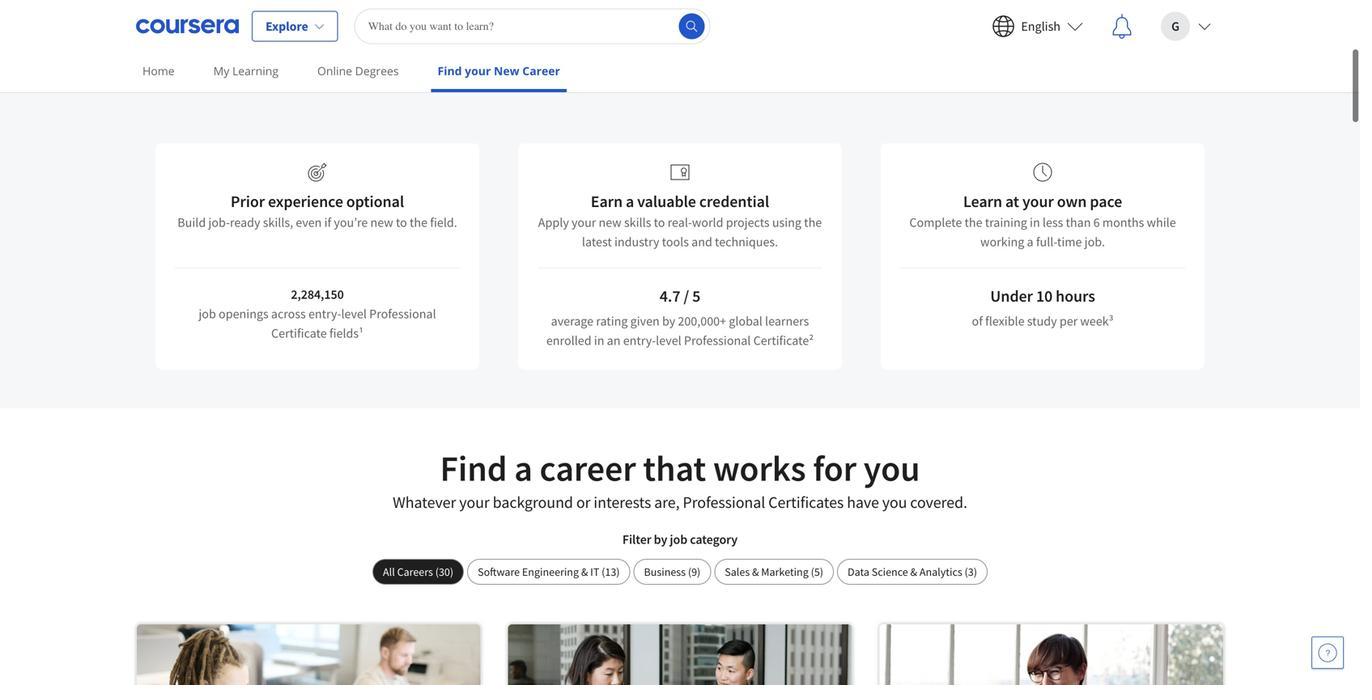 Task type: describe. For each thing, give the bounding box(es) containing it.
job-
[[208, 215, 230, 231]]

2 & from the left
[[752, 565, 759, 580]]

skills
[[624, 215, 651, 231]]

(5)
[[811, 565, 823, 580]]

latest
[[582, 234, 612, 250]]

have
[[847, 493, 879, 513]]

toward
[[637, 23, 746, 68]]

my learning
[[213, 63, 279, 79]]

you're
[[334, 215, 368, 231]]

ready
[[230, 215, 260, 231]]

the inside take the first step toward your new career get professional-level training and earn a credential recognized by leading companies.
[[440, 23, 491, 68]]

4.7 / 5 average rating given by 200,000+ global learners enrolled in an entry-level professional certificate²
[[546, 286, 814, 349]]

find your new career
[[438, 63, 560, 79]]

using
[[772, 215, 802, 231]]

and inside take the first step toward your new career get professional-level training and earn a credential recognized by leading companies.
[[597, 70, 623, 90]]

global
[[729, 313, 763, 330]]

openings
[[219, 306, 269, 322]]

2,284,150
[[291, 287, 344, 303]]

that
[[643, 446, 706, 491]]

/
[[684, 286, 689, 306]]

learn
[[963, 191, 1002, 212]]

covered.
[[910, 493, 967, 513]]

data
[[848, 565, 870, 580]]

sales
[[725, 565, 750, 580]]

rating
[[596, 313, 628, 330]]

given
[[630, 313, 660, 330]]

apply
[[538, 215, 569, 231]]

industry
[[615, 234, 659, 250]]

enrolled
[[546, 333, 592, 349]]

option group containing all careers (30)
[[372, 559, 988, 585]]

working
[[981, 234, 1025, 250]]

your left the new
[[465, 63, 491, 79]]

(3)
[[965, 565, 977, 580]]

learning
[[232, 63, 279, 79]]

5
[[692, 286, 701, 306]]

world
[[692, 215, 723, 231]]

sales & marketing (5)
[[725, 565, 823, 580]]

works
[[713, 446, 806, 491]]

online degrees link
[[311, 53, 405, 89]]

a inside learn at your own pace complete the training in less than 6 months while working a full-time job.
[[1027, 234, 1034, 250]]

10
[[1036, 286, 1053, 306]]

1 vertical spatial you
[[882, 493, 907, 513]]

background
[[493, 493, 573, 513]]

a inside earn a valuable credential apply your new skills to real-world projects using the latest industry tools and techniques.
[[626, 191, 634, 212]]

earn
[[626, 70, 656, 90]]

software engineering & it (13)
[[478, 565, 620, 580]]

techniques.
[[715, 234, 778, 250]]

Sales & Marketing (5) button
[[714, 559, 834, 585]]

fields¹
[[329, 325, 364, 342]]

science
[[872, 565, 908, 580]]

level inside take the first step toward your new career get professional-level training and earn a credential recognized by leading companies.
[[507, 70, 539, 90]]

professional inside "4.7 / 5 average rating given by 200,000+ global learners enrolled in an entry-level professional certificate²"
[[684, 333, 751, 349]]

in inside "4.7 / 5 average rating given by 200,000+ global learners enrolled in an entry-level professional certificate²"
[[594, 333, 604, 349]]

whatever
[[393, 493, 456, 513]]

business (9)
[[644, 565, 701, 580]]

the inside earn a valuable credential apply your new skills to real-world projects using the latest industry tools and techniques.
[[804, 215, 822, 231]]

it
[[590, 565, 599, 580]]

credential inside take the first step toward your new career get professional-level training and earn a credential recognized by leading companies.
[[670, 70, 738, 90]]

2 vertical spatial by
[[654, 532, 667, 548]]

get
[[393, 70, 417, 90]]

take
[[362, 23, 433, 68]]

new for apply
[[599, 215, 622, 231]]

experience
[[268, 191, 343, 212]]

all
[[383, 565, 395, 580]]

What do you want to learn? text field
[[354, 9, 711, 44]]

4.7
[[660, 286, 681, 306]]

Data Science & Analytics (3) button
[[837, 559, 988, 585]]

category
[[690, 532, 738, 548]]

degrees
[[355, 63, 399, 79]]

the inside learn at your own pace complete the training in less than 6 months while working a full-time job.
[[965, 215, 983, 231]]

my learning link
[[207, 53, 285, 89]]

entry- inside "4.7 / 5 average rating given by 200,000+ global learners enrolled in an entry-level professional certificate²"
[[623, 333, 656, 349]]

at
[[1006, 191, 1019, 212]]

professional-
[[420, 70, 507, 90]]

job inside 2,284,150 job openings across entry-level professional certificate fields¹
[[199, 306, 216, 322]]

while
[[1147, 215, 1176, 231]]

own
[[1057, 191, 1087, 212]]

home link
[[136, 53, 181, 89]]

by inside "4.7 / 5 average rating given by 200,000+ global learners enrolled in an entry-level professional certificate²"
[[662, 313, 675, 330]]

home
[[143, 63, 175, 79]]

are,
[[654, 493, 680, 513]]

learn at your own pace complete the training in less than 6 months while working a full-time job.
[[910, 191, 1176, 250]]

training inside learn at your own pace complete the training in less than 6 months while working a full-time job.
[[985, 215, 1027, 231]]

Business (9) button
[[634, 559, 711, 585]]

earn
[[591, 191, 623, 212]]

(30)
[[435, 565, 454, 580]]

optional
[[346, 191, 404, 212]]

real-
[[668, 215, 692, 231]]

all careers (30)
[[383, 565, 454, 580]]

companies.
[[890, 70, 967, 90]]

tools
[[662, 234, 689, 250]]

average
[[551, 313, 594, 330]]

level inside 2,284,150 job openings across entry-level professional certificate fields¹
[[341, 306, 367, 322]]

professional inside 2,284,150 job openings across entry-level professional certificate fields¹
[[369, 306, 436, 322]]

online
[[317, 63, 352, 79]]

across
[[271, 306, 306, 322]]



Task type: locate. For each thing, give the bounding box(es) containing it.
& right sales on the right of page
[[752, 565, 759, 580]]

new up leading
[[830, 23, 895, 68]]

1 to from the left
[[396, 215, 407, 231]]

1 vertical spatial in
[[594, 333, 604, 349]]

filter by job category
[[623, 532, 738, 548]]

level down given
[[656, 333, 682, 349]]

my
[[213, 63, 229, 79]]

a right the earn
[[659, 70, 667, 90]]

a inside take the first step toward your new career get professional-level training and earn a credential recognized by leading companies.
[[659, 70, 667, 90]]

the right using
[[804, 215, 822, 231]]

2 horizontal spatial level
[[656, 333, 682, 349]]

analytics
[[920, 565, 962, 580]]

your inside take the first step toward your new career get professional-level training and earn a credential recognized by leading companies.
[[753, 23, 823, 68]]

explore
[[266, 18, 308, 34]]

study
[[1027, 313, 1057, 330]]

1 vertical spatial job
[[670, 532, 688, 548]]

help center image
[[1318, 644, 1338, 663]]

than
[[1066, 215, 1091, 231]]

your right whatever
[[459, 493, 490, 513]]

career
[[522, 63, 560, 79]]

1 horizontal spatial training
[[985, 215, 1027, 231]]

of
[[972, 313, 983, 330]]

1 horizontal spatial &
[[752, 565, 759, 580]]

learners
[[765, 313, 809, 330]]

training inside take the first step toward your new career get professional-level training and earn a credential recognized by leading companies.
[[542, 70, 594, 90]]

level down first
[[507, 70, 539, 90]]

new inside take the first step toward your new career get professional-level training and earn a credential recognized by leading companies.
[[830, 23, 895, 68]]

find for a
[[440, 446, 507, 491]]

0 horizontal spatial new
[[370, 215, 393, 231]]

complete
[[910, 215, 962, 231]]

by
[[818, 70, 834, 90], [662, 313, 675, 330], [654, 532, 667, 548]]

0 vertical spatial find
[[438, 63, 462, 79]]

a up background
[[514, 446, 533, 491]]

and left the earn
[[597, 70, 623, 90]]

online degrees
[[317, 63, 399, 79]]

under 10 hours of flexible study per week³
[[972, 286, 1114, 330]]

1 vertical spatial level
[[341, 306, 367, 322]]

job up the 'business (9)'
[[670, 532, 688, 548]]

1 vertical spatial credential
[[699, 191, 769, 212]]

field.
[[430, 215, 457, 231]]

g button
[[1148, 0, 1224, 52]]

0 vertical spatial by
[[818, 70, 834, 90]]

first
[[498, 23, 559, 68]]

1 horizontal spatial in
[[1030, 215, 1040, 231]]

find for your
[[438, 63, 462, 79]]

prior experience optional build job-ready skills, even if you're new to the field.
[[178, 191, 457, 231]]

2 vertical spatial professional
[[683, 493, 765, 513]]

(13)
[[602, 565, 620, 580]]

a inside find a career that works for you whatever your background or interests are, professional certificates have you covered.
[[514, 446, 533, 491]]

0 horizontal spatial job
[[199, 306, 216, 322]]

you up have
[[864, 446, 920, 491]]

filter
[[623, 532, 651, 548]]

by right filter
[[654, 532, 667, 548]]

new
[[494, 63, 520, 79]]

1 vertical spatial career
[[540, 446, 636, 491]]

& for software engineering & it (13)
[[581, 565, 588, 580]]

entry- down 2,284,150
[[308, 306, 341, 322]]

None search field
[[354, 9, 711, 44]]

coursera image
[[136, 13, 239, 39]]

find your new career link
[[431, 53, 567, 92]]

the down learn in the right top of the page
[[965, 215, 983, 231]]

1 & from the left
[[581, 565, 588, 580]]

in left an
[[594, 333, 604, 349]]

engineering
[[522, 565, 579, 580]]

full-
[[1036, 234, 1057, 250]]

0 vertical spatial and
[[597, 70, 623, 90]]

credential up projects
[[699, 191, 769, 212]]

new down earn
[[599, 215, 622, 231]]

to down "optional"
[[396, 215, 407, 231]]

recognized
[[741, 70, 814, 90]]

career up or
[[540, 446, 636, 491]]

0 horizontal spatial level
[[341, 306, 367, 322]]

level inside "4.7 / 5 average rating given by 200,000+ global learners enrolled in an entry-level professional certificate²"
[[656, 333, 682, 349]]

career inside take the first step toward your new career get professional-level training and earn a credential recognized by leading companies.
[[902, 23, 998, 68]]

software
[[478, 565, 520, 580]]

your inside find a career that works for you whatever your background or interests are, professional certificates have you covered.
[[459, 493, 490, 513]]

professional inside find a career that works for you whatever your background or interests are, professional certificates have you covered.
[[683, 493, 765, 513]]

find
[[438, 63, 462, 79], [440, 446, 507, 491]]

or
[[576, 493, 591, 513]]

english
[[1021, 18, 1061, 34]]

and
[[597, 70, 623, 90], [692, 234, 712, 250]]

your up less
[[1022, 191, 1054, 212]]

credential
[[670, 70, 738, 90], [699, 191, 769, 212]]

& for data science & analytics (3)
[[911, 565, 917, 580]]

per
[[1060, 313, 1078, 330]]

your
[[753, 23, 823, 68], [465, 63, 491, 79], [1022, 191, 1054, 212], [572, 215, 596, 231], [459, 493, 490, 513]]

0 horizontal spatial and
[[597, 70, 623, 90]]

in inside learn at your own pace complete the training in less than 6 months while working a full-time job.
[[1030, 215, 1040, 231]]

certificate²
[[753, 333, 814, 349]]

job left "openings"
[[199, 306, 216, 322]]

2 horizontal spatial &
[[911, 565, 917, 580]]

0 vertical spatial training
[[542, 70, 594, 90]]

0 vertical spatial credential
[[670, 70, 738, 90]]

1 horizontal spatial entry-
[[623, 333, 656, 349]]

to inside earn a valuable credential apply your new skills to real-world projects using the latest industry tools and techniques.
[[654, 215, 665, 231]]

training down the step on the top of page
[[542, 70, 594, 90]]

1 vertical spatial training
[[985, 215, 1027, 231]]

by inside take the first step toward your new career get professional-level training and earn a credential recognized by leading companies.
[[818, 70, 834, 90]]

the up the professional-
[[440, 23, 491, 68]]

entry-
[[308, 306, 341, 322], [623, 333, 656, 349]]

pace
[[1090, 191, 1122, 212]]

and inside earn a valuable credential apply your new skills to real-world projects using the latest industry tools and techniques.
[[692, 234, 712, 250]]

your up the latest
[[572, 215, 596, 231]]

a up the skills
[[626, 191, 634, 212]]

english button
[[979, 0, 1096, 52]]

credential inside earn a valuable credential apply your new skills to real-world projects using the latest industry tools and techniques.
[[699, 191, 769, 212]]

1 horizontal spatial level
[[507, 70, 539, 90]]

explore button
[[252, 11, 338, 42]]

and down the world
[[692, 234, 712, 250]]

the
[[440, 23, 491, 68], [410, 215, 428, 231], [804, 215, 822, 231], [965, 215, 983, 231]]

credential down 'toward'
[[670, 70, 738, 90]]

earn a valuable credential apply your new skills to real-world projects using the latest industry tools and techniques.
[[538, 191, 822, 250]]

interests
[[594, 493, 651, 513]]

All Careers (30) button
[[372, 559, 464, 585]]

0 vertical spatial you
[[864, 446, 920, 491]]

option group
[[372, 559, 988, 585]]

by right given
[[662, 313, 675, 330]]

1 horizontal spatial job
[[670, 532, 688, 548]]

0 vertical spatial level
[[507, 70, 539, 90]]

find inside find a career that works for you whatever your background or interests are, professional certificates have you covered.
[[440, 446, 507, 491]]

& left it
[[581, 565, 588, 580]]

new inside earn a valuable credential apply your new skills to real-world projects using the latest industry tools and techniques.
[[599, 215, 622, 231]]

valuable
[[637, 191, 696, 212]]

if
[[324, 215, 331, 231]]

step
[[566, 23, 630, 68]]

entry- inside 2,284,150 job openings across entry-level professional certificate fields¹
[[308, 306, 341, 322]]

0 vertical spatial in
[[1030, 215, 1040, 231]]

you right have
[[882, 493, 907, 513]]

by left leading
[[818, 70, 834, 90]]

0 vertical spatial entry-
[[308, 306, 341, 322]]

certificate
[[271, 325, 327, 342]]

Software Engineering & IT (13) button
[[467, 559, 630, 585]]

2 to from the left
[[654, 215, 665, 231]]

less
[[1043, 215, 1063, 231]]

1 horizontal spatial new
[[599, 215, 622, 231]]

certificates
[[769, 493, 844, 513]]

your inside learn at your own pace complete the training in less than 6 months while working a full-time job.
[[1022, 191, 1054, 212]]

2,284,150 job openings across entry-level professional certificate fields¹
[[199, 287, 436, 342]]

career inside find a career that works for you whatever your background or interests are, professional certificates have you covered.
[[540, 446, 636, 491]]

0 horizontal spatial training
[[542, 70, 594, 90]]

job.
[[1085, 234, 1105, 250]]

0 horizontal spatial in
[[594, 333, 604, 349]]

to inside prior experience optional build job-ready skills, even if you're new to the field.
[[396, 215, 407, 231]]

1 vertical spatial find
[[440, 446, 507, 491]]

job
[[199, 306, 216, 322], [670, 532, 688, 548]]

1 horizontal spatial to
[[654, 215, 665, 231]]

you
[[864, 446, 920, 491], [882, 493, 907, 513]]

an
[[607, 333, 621, 349]]

0 vertical spatial job
[[199, 306, 216, 322]]

1 vertical spatial professional
[[684, 333, 751, 349]]

level up the fields¹
[[341, 306, 367, 322]]

level
[[507, 70, 539, 90], [341, 306, 367, 322], [656, 333, 682, 349]]

career up companies.
[[902, 23, 998, 68]]

&
[[581, 565, 588, 580], [752, 565, 759, 580], [911, 565, 917, 580]]

0 horizontal spatial entry-
[[308, 306, 341, 322]]

1 horizontal spatial career
[[902, 23, 998, 68]]

2 horizontal spatial new
[[830, 23, 895, 68]]

training
[[542, 70, 594, 90], [985, 215, 1027, 231]]

1 horizontal spatial and
[[692, 234, 712, 250]]

months
[[1103, 215, 1144, 231]]

a left full-
[[1027, 234, 1034, 250]]

the left field.
[[410, 215, 428, 231]]

your inside earn a valuable credential apply your new skills to real-world projects using the latest industry tools and techniques.
[[572, 215, 596, 231]]

entry- down given
[[623, 333, 656, 349]]

week³
[[1080, 313, 1114, 330]]

new down "optional"
[[370, 215, 393, 231]]

new for toward
[[830, 23, 895, 68]]

0 horizontal spatial to
[[396, 215, 407, 231]]

1 vertical spatial and
[[692, 234, 712, 250]]

business
[[644, 565, 686, 580]]

1 vertical spatial entry-
[[623, 333, 656, 349]]

0 horizontal spatial career
[[540, 446, 636, 491]]

career
[[902, 23, 998, 68], [540, 446, 636, 491]]

find up whatever
[[440, 446, 507, 491]]

new inside prior experience optional build job-ready skills, even if you're new to the field.
[[370, 215, 393, 231]]

for
[[813, 446, 857, 491]]

find right get
[[438, 63, 462, 79]]

& right science
[[911, 565, 917, 580]]

200,000+
[[678, 313, 726, 330]]

training up the 'working'
[[985, 215, 1027, 231]]

3 & from the left
[[911, 565, 917, 580]]

0 vertical spatial professional
[[369, 306, 436, 322]]

in
[[1030, 215, 1040, 231], [594, 333, 604, 349]]

the inside prior experience optional build job-ready skills, even if you're new to the field.
[[410, 215, 428, 231]]

leading
[[837, 70, 887, 90]]

your up recognized
[[753, 23, 823, 68]]

to left the real-
[[654, 215, 665, 231]]

even
[[296, 215, 322, 231]]

0 vertical spatial career
[[902, 23, 998, 68]]

1 vertical spatial by
[[662, 313, 675, 330]]

2 vertical spatial level
[[656, 333, 682, 349]]

in left less
[[1030, 215, 1040, 231]]

careers
[[397, 565, 433, 580]]

0 horizontal spatial &
[[581, 565, 588, 580]]



Task type: vqa. For each thing, say whether or not it's contained in the screenshot.


